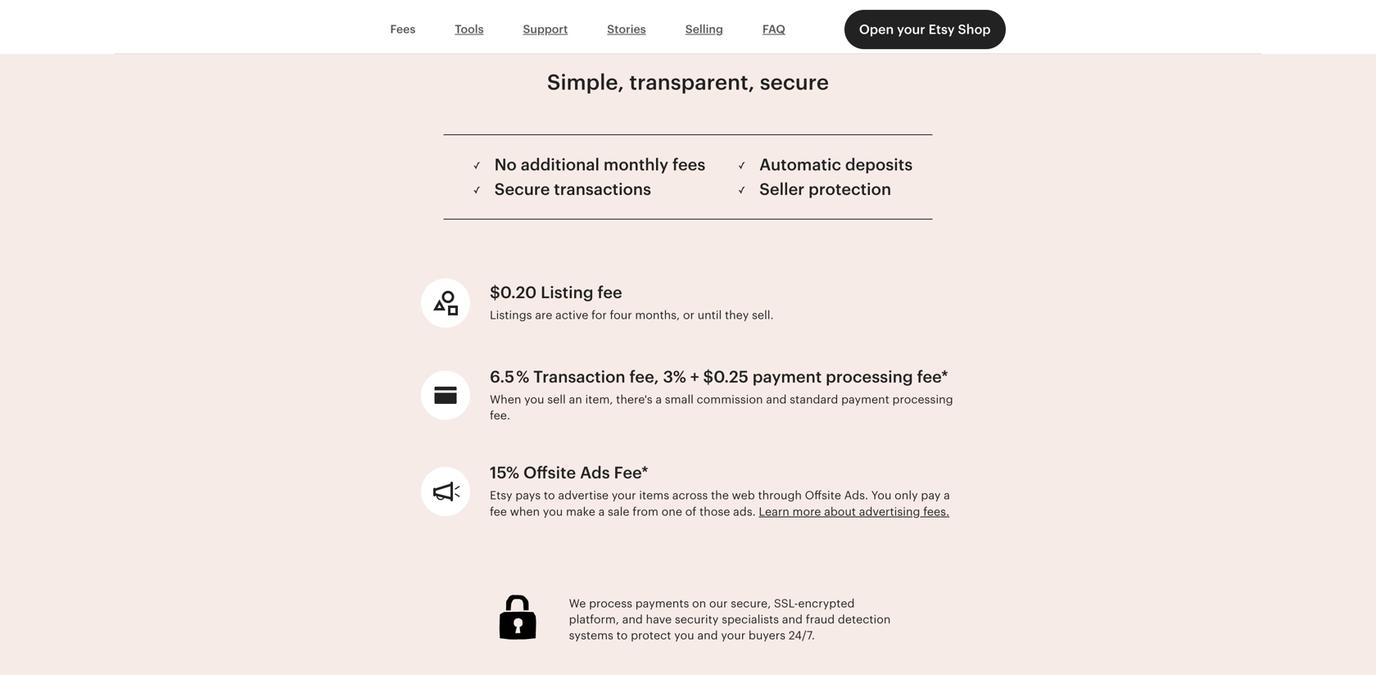 Task type: locate. For each thing, give the bounding box(es) containing it.
to
[[544, 489, 555, 502], [617, 629, 628, 642]]

fraud
[[806, 613, 835, 626]]

smaller image
[[473, 160, 481, 172], [473, 185, 481, 197]]

fee*
[[917, 367, 949, 386]]

smaller image for secure transactions
[[473, 185, 481, 197]]

listing
[[541, 283, 594, 302]]

they
[[725, 309, 749, 322]]

security
[[675, 613, 719, 626]]

your up sale
[[612, 489, 636, 502]]

additional
[[521, 155, 600, 174]]

until
[[698, 309, 722, 322]]

the
[[711, 489, 729, 502]]

0 vertical spatial smaller image
[[738, 160, 746, 172]]

we
[[569, 597, 586, 610]]

your down specialists
[[721, 629, 746, 642]]

0 horizontal spatial your
[[612, 489, 636, 502]]

payment up standard
[[753, 367, 822, 386]]

0 horizontal spatial payment
[[753, 367, 822, 386]]

1 horizontal spatial payment
[[841, 393, 890, 406]]

fee left the when
[[490, 505, 507, 518]]

payment right standard
[[841, 393, 890, 406]]

1 horizontal spatial offsite
[[805, 489, 841, 502]]

to right pays
[[544, 489, 555, 502]]

smaller image
[[738, 160, 746, 172], [738, 185, 746, 197]]

etsy
[[929, 22, 955, 37], [490, 489, 512, 502]]

an
[[569, 393, 582, 406]]

your right open
[[897, 22, 926, 37]]

0 vertical spatial you
[[524, 393, 544, 406]]

shop
[[958, 22, 991, 37]]

1 vertical spatial your
[[612, 489, 636, 502]]

2 smaller image from the top
[[738, 185, 746, 197]]

your inside we process payments on our secure, ssl-encrypted platform, and have security specialists and fraud detection systems to protect you and your buyers 24/7.
[[721, 629, 746, 642]]

smaller image left the secure
[[473, 185, 481, 197]]

support
[[523, 23, 568, 36]]

ads.
[[733, 505, 756, 518]]

no
[[495, 155, 517, 174]]

small
[[665, 393, 694, 406]]

platform,
[[569, 613, 619, 626]]

commission
[[697, 393, 763, 406]]

about
[[824, 505, 856, 518]]

protection
[[809, 180, 891, 199]]

sell.
[[752, 309, 774, 322]]

fee*
[[614, 463, 649, 482]]

secure transactions
[[491, 180, 651, 199]]

to inside etsy pays to advertise your items across the web through offsite ads. you only pay a fee when you make a sale from one of those ads.
[[544, 489, 555, 502]]

specialists
[[722, 613, 779, 626]]

are
[[535, 309, 552, 322]]

sale
[[608, 505, 630, 518]]

%
[[516, 367, 529, 386]]

1 horizontal spatial a
[[656, 393, 662, 406]]

you left sell in the left bottom of the page
[[524, 393, 544, 406]]

etsy left "shop"
[[929, 22, 955, 37]]

payments
[[635, 597, 689, 610]]

a left sale
[[599, 505, 605, 518]]

pays
[[516, 489, 541, 502]]

your
[[897, 22, 926, 37], [612, 489, 636, 502], [721, 629, 746, 642]]

to inside we process payments on our secure, ssl-encrypted platform, and have security specialists and fraud detection systems to protect you and your buyers 24/7.
[[617, 629, 628, 642]]

fee inside $0.20 listing fee listings are active for four months, or until they sell.
[[598, 283, 622, 302]]

stories link
[[588, 14, 666, 45]]

make
[[566, 505, 595, 518]]

ads.
[[844, 489, 868, 502]]

or
[[683, 309, 695, 322]]

more
[[793, 505, 821, 518]]

1 smaller image from the top
[[473, 160, 481, 172]]

fee inside etsy pays to advertise your items across the web through offsite ads. you only pay a fee when you make a sale from one of those ads.
[[490, 505, 507, 518]]

2 vertical spatial you
[[674, 629, 694, 642]]

smaller image right fees
[[738, 160, 746, 172]]

active
[[555, 309, 588, 322]]

1 vertical spatial offsite
[[805, 489, 841, 502]]

0 horizontal spatial offsite
[[523, 463, 576, 482]]

faq
[[763, 23, 786, 36]]

those
[[700, 505, 730, 518]]

offsite up the more
[[805, 489, 841, 502]]

0 horizontal spatial fee
[[490, 505, 507, 518]]

0 vertical spatial fee
[[598, 283, 622, 302]]

24/7.
[[789, 629, 815, 642]]

tools link
[[435, 14, 503, 45]]

tools
[[455, 23, 484, 36]]

items
[[639, 489, 669, 502]]

have
[[646, 613, 672, 626]]

offsite
[[523, 463, 576, 482], [805, 489, 841, 502]]

fee.
[[490, 409, 510, 422]]

a right pay
[[944, 489, 950, 502]]

+
[[690, 367, 699, 386]]

0 vertical spatial to
[[544, 489, 555, 502]]

you left make
[[543, 505, 563, 518]]

your inside etsy pays to advertise your items across the web through offsite ads. you only pay a fee when you make a sale from one of those ads.
[[612, 489, 636, 502]]

of
[[685, 505, 697, 518]]

a left small
[[656, 393, 662, 406]]

1 vertical spatial etsy
[[490, 489, 512, 502]]

0 vertical spatial smaller image
[[473, 160, 481, 172]]

ssl-
[[774, 597, 798, 610]]

2 smaller image from the top
[[473, 185, 481, 197]]

0 vertical spatial payment
[[753, 367, 822, 386]]

fee up for
[[598, 283, 622, 302]]

and left standard
[[766, 393, 787, 406]]

pay
[[921, 489, 941, 502]]

protect
[[631, 629, 671, 642]]

you inside 6.5 % transaction fee,                         3% + $0.25 payment processing fee* when you sell an item, there's a small commission and standard payment processing fee.
[[524, 393, 544, 406]]

smaller image left no on the left top of the page
[[473, 160, 481, 172]]

offsite up pays
[[523, 463, 576, 482]]

learn more about advertising fees.
[[759, 505, 950, 518]]

2 vertical spatial your
[[721, 629, 746, 642]]

on
[[692, 597, 706, 610]]

1 vertical spatial you
[[543, 505, 563, 518]]

processing down the fee*
[[893, 393, 953, 406]]

automatic
[[760, 155, 841, 174]]

1 vertical spatial a
[[944, 489, 950, 502]]

processing
[[826, 367, 913, 386], [893, 393, 953, 406]]

listings
[[490, 309, 532, 322]]

payment
[[753, 367, 822, 386], [841, 393, 890, 406]]

you down security
[[674, 629, 694, 642]]

1 horizontal spatial your
[[721, 629, 746, 642]]

across
[[672, 489, 708, 502]]

etsy pays to advertise your items across the web through offsite ads. you only pay a fee when you make a sale from one of those ads.
[[490, 489, 950, 518]]

6.5 % transaction fee,                         3% + $0.25 payment processing fee* when you sell an item, there's a small commission and standard payment processing fee.
[[490, 367, 953, 422]]

buyers
[[749, 629, 786, 642]]

1 vertical spatial smaller image
[[738, 185, 746, 197]]

processing up standard
[[826, 367, 913, 386]]

transaction
[[533, 367, 626, 386]]

through
[[758, 489, 802, 502]]

encrypted
[[798, 597, 855, 610]]

2 vertical spatial a
[[599, 505, 605, 518]]

0 vertical spatial etsy
[[929, 22, 955, 37]]

1 smaller image from the top
[[738, 160, 746, 172]]

1 vertical spatial fee
[[490, 505, 507, 518]]

1 horizontal spatial fee
[[598, 283, 622, 302]]

0 vertical spatial offsite
[[523, 463, 576, 482]]

0 horizontal spatial to
[[544, 489, 555, 502]]

1 vertical spatial to
[[617, 629, 628, 642]]

0 horizontal spatial etsy
[[490, 489, 512, 502]]

and down security
[[697, 629, 718, 642]]

to left the protect
[[617, 629, 628, 642]]

etsy down the 15%
[[490, 489, 512, 502]]

1 vertical spatial smaller image
[[473, 185, 481, 197]]

0 vertical spatial a
[[656, 393, 662, 406]]

smaller image left seller
[[738, 185, 746, 197]]

1 horizontal spatial to
[[617, 629, 628, 642]]

1 horizontal spatial etsy
[[929, 22, 955, 37]]

0 vertical spatial your
[[897, 22, 926, 37]]

15%
[[490, 463, 519, 482]]

and
[[766, 393, 787, 406], [622, 613, 643, 626], [782, 613, 803, 626], [697, 629, 718, 642]]



Task type: vqa. For each thing, say whether or not it's contained in the screenshot.
the your within open your etsy shop link
yes



Task type: describe. For each thing, give the bounding box(es) containing it.
0 vertical spatial processing
[[826, 367, 913, 386]]

smaller image for automatic deposits
[[738, 160, 746, 172]]

0 horizontal spatial a
[[599, 505, 605, 518]]

there's
[[616, 393, 653, 406]]

you inside we process payments on our secure, ssl-encrypted platform, and have security specialists and fraud detection systems to protect you and your buyers 24/7.
[[674, 629, 694, 642]]

smaller image for seller protection
[[738, 185, 746, 197]]

1 vertical spatial payment
[[841, 393, 890, 406]]

transactions
[[554, 180, 651, 199]]

you inside etsy pays to advertise your items across the web through offsite ads. you only pay a fee when you make a sale from one of those ads.
[[543, 505, 563, 518]]

advertise
[[558, 489, 609, 502]]

$0.20
[[490, 283, 537, 302]]

no additional monthly fees
[[491, 155, 706, 174]]

process
[[589, 597, 632, 610]]

months,
[[635, 309, 680, 322]]

a inside 6.5 % transaction fee,                         3% + $0.25 payment processing fee* when you sell an item, there's a small commission and standard payment processing fee.
[[656, 393, 662, 406]]

simple,
[[547, 70, 624, 94]]

smaller image for no additional monthly fees
[[473, 160, 481, 172]]

fees.
[[923, 505, 950, 518]]

and inside 6.5 % transaction fee,                         3% + $0.25 payment processing fee* when you sell an item, there's a small commission and standard payment processing fee.
[[766, 393, 787, 406]]

open
[[859, 22, 894, 37]]

fees
[[673, 155, 706, 174]]

2 horizontal spatial a
[[944, 489, 950, 502]]

web
[[732, 489, 755, 502]]

6.5
[[490, 367, 515, 386]]

open your etsy shop link
[[844, 10, 1006, 49]]

1 vertical spatial processing
[[893, 393, 953, 406]]

$0.25
[[703, 367, 749, 386]]

for
[[592, 309, 607, 322]]

ads
[[580, 463, 610, 482]]

automatic deposits
[[756, 155, 913, 174]]

detection
[[838, 613, 891, 626]]

selling
[[686, 23, 723, 36]]

transparent,
[[630, 70, 755, 94]]

3%
[[663, 367, 686, 386]]

learn
[[759, 505, 790, 518]]

we process payments on our secure, ssl-encrypted platform, and have security specialists and fraud detection systems to protect you and your buyers 24/7.
[[569, 597, 891, 642]]

simple, transparent, secure
[[547, 70, 829, 94]]

stories
[[607, 23, 646, 36]]

secure
[[495, 180, 550, 199]]

systems
[[569, 629, 614, 642]]

etsy inside etsy pays to advertise your items across the web through offsite ads. you only pay a fee when you make a sale from one of those ads.
[[490, 489, 512, 502]]

seller protection
[[756, 180, 891, 199]]

and down ssl-
[[782, 613, 803, 626]]

you
[[871, 489, 892, 502]]

etsy inside open your etsy shop link
[[929, 22, 955, 37]]

when
[[510, 505, 540, 518]]

support link
[[503, 14, 588, 45]]

and up the protect
[[622, 613, 643, 626]]

our
[[709, 597, 728, 610]]

faq link
[[743, 14, 805, 45]]

learn more about advertising fees. link
[[759, 505, 950, 518]]

secure
[[760, 70, 829, 94]]

when
[[490, 393, 521, 406]]

one
[[662, 505, 682, 518]]

$0.20 listing fee listings are active for four months, or until they sell.
[[490, 283, 774, 322]]

sell
[[547, 393, 566, 406]]

fees link
[[371, 14, 435, 45]]

standard
[[790, 393, 838, 406]]

fees
[[390, 23, 416, 36]]

fee,
[[630, 367, 659, 386]]

monthly
[[604, 155, 669, 174]]

seller
[[760, 180, 805, 199]]

item,
[[585, 393, 613, 406]]

only
[[895, 489, 918, 502]]

offsite inside etsy pays to advertise your items across the web through offsite ads. you only pay a fee when you make a sale from one of those ads.
[[805, 489, 841, 502]]

open your etsy shop
[[859, 22, 991, 37]]

four
[[610, 309, 632, 322]]

2 horizontal spatial your
[[897, 22, 926, 37]]

deposits
[[845, 155, 913, 174]]

secure,
[[731, 597, 771, 610]]



